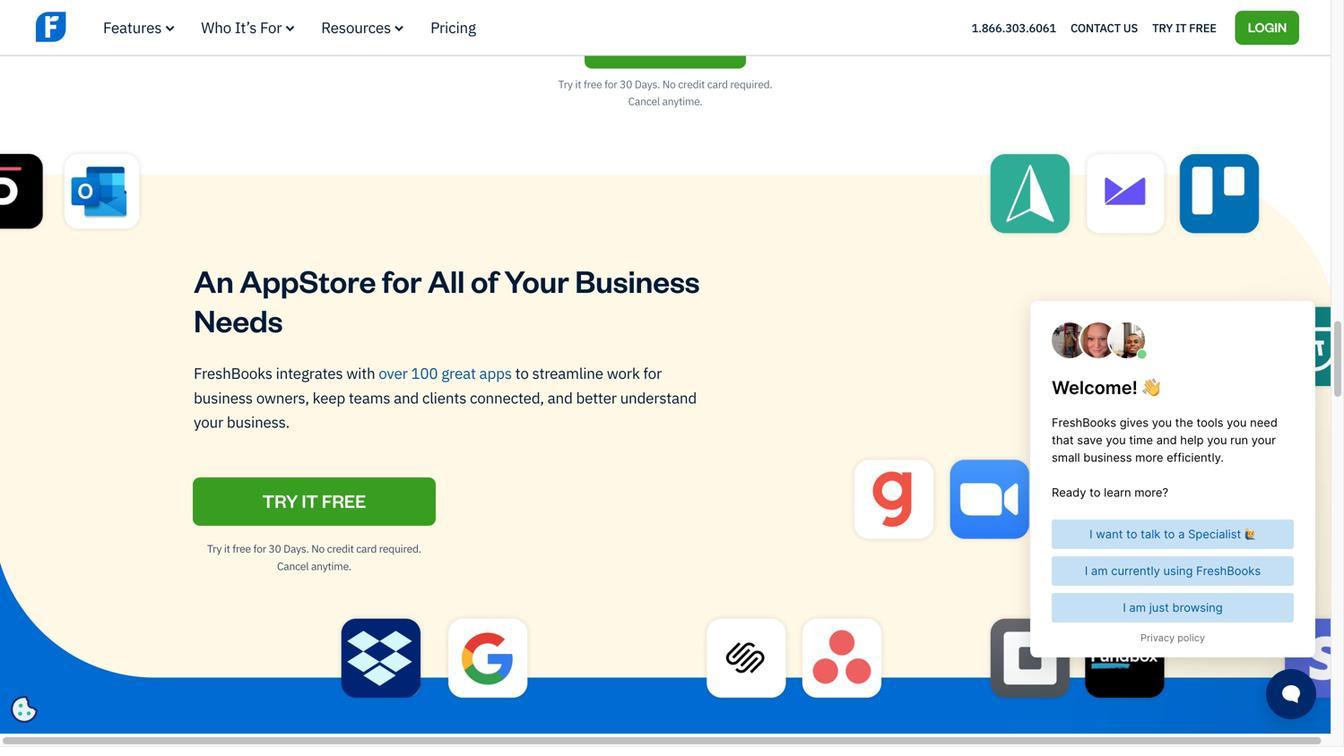 Task type: locate. For each thing, give the bounding box(es) containing it.
0 vertical spatial try
[[613, 32, 649, 55]]

who it's for link
[[201, 17, 294, 37]]

login link
[[1235, 11, 1299, 45]]

2 horizontal spatial it
[[1175, 20, 1187, 35]]

0 vertical spatial cancel
[[628, 94, 660, 109]]

who it's for
[[201, 17, 282, 37]]

1 horizontal spatial try it free
[[613, 32, 717, 55]]

1 horizontal spatial it
[[575, 77, 581, 91]]

free
[[584, 77, 602, 91], [233, 542, 251, 556]]

0 vertical spatial days.
[[635, 77, 660, 91]]

resources link
[[321, 17, 404, 37]]

teams
[[349, 388, 390, 408]]

try it free
[[1152, 20, 1217, 35]]

0 horizontal spatial try
[[262, 490, 298, 513]]

1 vertical spatial days.
[[284, 542, 309, 556]]

cookie consent banner dialog
[[13, 514, 282, 721]]

try it free for 30 days. no credit card required. cancel anytime.
[[558, 77, 772, 109], [207, 542, 421, 574]]

1 vertical spatial try
[[262, 490, 298, 513]]

it
[[653, 32, 669, 55], [302, 490, 318, 513]]

1 horizontal spatial try it free for 30 days. no credit card required. cancel anytime.
[[558, 77, 772, 109]]

contact
[[1071, 20, 1121, 35]]

try it free
[[613, 32, 717, 55], [262, 490, 366, 513]]

0 horizontal spatial cancel
[[277, 559, 309, 574]]

cancel
[[628, 94, 660, 109], [277, 559, 309, 574]]

anytime.
[[662, 94, 702, 109], [311, 559, 351, 574]]

all
[[428, 260, 465, 301]]

1 vertical spatial it
[[302, 490, 318, 513]]

apps
[[479, 364, 512, 383]]

1 and from the left
[[394, 388, 419, 408]]

0 vertical spatial try it free link
[[585, 20, 746, 68]]

resources
[[321, 17, 391, 37]]

0 vertical spatial 30
[[620, 77, 632, 91]]

days.
[[635, 77, 660, 91], [284, 542, 309, 556]]

streamline
[[532, 364, 603, 383]]

over
[[379, 364, 408, 383]]

1 horizontal spatial it
[[653, 32, 669, 55]]

1 vertical spatial try it free for 30 days. no credit card required. cancel anytime.
[[207, 542, 421, 574]]

1 vertical spatial anytime.
[[311, 559, 351, 574]]

0 horizontal spatial try it free link
[[193, 478, 436, 526]]

required.
[[730, 77, 772, 91], [379, 542, 421, 556]]

2 vertical spatial try
[[207, 542, 222, 556]]

30 for top try it free link
[[620, 77, 632, 91]]

0 horizontal spatial no
[[311, 542, 325, 556]]

try
[[613, 32, 649, 55], [262, 490, 298, 513]]

0 horizontal spatial days.
[[284, 542, 309, 556]]

dialog
[[0, 0, 1344, 748]]

try
[[1152, 20, 1173, 35], [558, 77, 573, 91], [207, 542, 222, 556]]

0 vertical spatial try it free for 30 days. no credit card required. cancel anytime.
[[558, 77, 772, 109]]

pricing link
[[430, 17, 476, 37]]

0 horizontal spatial card
[[356, 542, 377, 556]]

0 horizontal spatial free
[[322, 490, 366, 513]]

1 horizontal spatial try
[[613, 32, 649, 55]]

it for top try it free link
[[653, 32, 669, 55]]

1 horizontal spatial free
[[673, 32, 717, 55]]

1 vertical spatial try it free link
[[193, 478, 436, 526]]

0 horizontal spatial required.
[[379, 542, 421, 556]]

0 vertical spatial anytime.
[[662, 94, 702, 109]]

0 horizontal spatial try it free
[[262, 490, 366, 513]]

0 horizontal spatial and
[[394, 388, 419, 408]]

better
[[576, 388, 617, 408]]

features
[[103, 17, 162, 37]]

and
[[394, 388, 419, 408], [548, 388, 573, 408]]

it
[[1175, 20, 1187, 35], [575, 77, 581, 91], [224, 542, 230, 556]]

0 horizontal spatial credit
[[327, 542, 354, 556]]

contact us
[[1071, 20, 1138, 35]]

2 vertical spatial it
[[224, 542, 230, 556]]

1 horizontal spatial free
[[584, 77, 602, 91]]

0 horizontal spatial free
[[233, 542, 251, 556]]

1 vertical spatial try
[[558, 77, 573, 91]]

credit for try it free link to the bottom
[[327, 542, 354, 556]]

2 horizontal spatial try
[[1152, 20, 1173, 35]]

freshbooks logo image
[[36, 10, 175, 44]]

0 vertical spatial try
[[1152, 20, 1173, 35]]

0 vertical spatial free
[[673, 32, 717, 55]]

it's
[[235, 17, 257, 37]]

for
[[604, 77, 617, 91], [382, 260, 422, 301], [643, 364, 662, 383], [253, 542, 266, 556]]

1 horizontal spatial credit
[[678, 77, 705, 91]]

to streamline work for business owners, keep teams and clients connected, and better understand your business.
[[194, 364, 697, 432]]

0 vertical spatial try it free
[[613, 32, 717, 55]]

no
[[662, 77, 676, 91], [311, 542, 325, 556]]

it for try it free link to the bottom
[[224, 542, 230, 556]]

1 horizontal spatial and
[[548, 388, 573, 408]]

keep
[[313, 388, 345, 408]]

1 horizontal spatial try it free link
[[585, 20, 746, 68]]

days. for top try it free link
[[635, 77, 660, 91]]

0 vertical spatial no
[[662, 77, 676, 91]]

0 horizontal spatial anytime.
[[311, 559, 351, 574]]

try it free link
[[585, 20, 746, 68], [193, 478, 436, 526]]

freshbooks integrates with over 100 great apps
[[194, 364, 512, 383]]

1 horizontal spatial 30
[[620, 77, 632, 91]]

1 vertical spatial it
[[575, 77, 581, 91]]

1 vertical spatial no
[[311, 542, 325, 556]]

30
[[620, 77, 632, 91], [269, 542, 281, 556]]

30 for try it free link to the bottom
[[269, 542, 281, 556]]

contact us link
[[1071, 16, 1138, 39]]

1 horizontal spatial card
[[707, 77, 728, 91]]

1 horizontal spatial required.
[[730, 77, 772, 91]]

0 horizontal spatial 30
[[269, 542, 281, 556]]

0 vertical spatial required.
[[730, 77, 772, 91]]

connected,
[[470, 388, 544, 408]]

and down over
[[394, 388, 419, 408]]

and down streamline
[[548, 388, 573, 408]]

integrates
[[276, 364, 343, 383]]

card
[[707, 77, 728, 91], [356, 542, 377, 556]]

login
[[1248, 18, 1287, 35]]

1 vertical spatial credit
[[327, 542, 354, 556]]

with
[[346, 364, 375, 383]]

0 vertical spatial it
[[653, 32, 669, 55]]

0 horizontal spatial it
[[224, 542, 230, 556]]

1.866.303.6061 link
[[972, 20, 1056, 35]]

1 vertical spatial cancel
[[277, 559, 309, 574]]

1 horizontal spatial no
[[662, 77, 676, 91]]

1 vertical spatial required.
[[379, 542, 421, 556]]

1 horizontal spatial days.
[[635, 77, 660, 91]]

it for top try it free link
[[575, 77, 581, 91]]

0 horizontal spatial it
[[302, 490, 318, 513]]

1 vertical spatial 30
[[269, 542, 281, 556]]

0 vertical spatial free
[[584, 77, 602, 91]]

an
[[194, 260, 234, 301]]

credit
[[678, 77, 705, 91], [327, 542, 354, 556]]

understand
[[620, 388, 697, 408]]

1 vertical spatial try it free
[[262, 490, 366, 513]]

1 horizontal spatial try
[[558, 77, 573, 91]]

work
[[607, 364, 640, 383]]

0 vertical spatial credit
[[678, 77, 705, 91]]

free
[[673, 32, 717, 55], [322, 490, 366, 513]]

0 horizontal spatial try it free for 30 days. no credit card required. cancel anytime.
[[207, 542, 421, 574]]



Task type: describe. For each thing, give the bounding box(es) containing it.
no for try it free link to the bottom
[[311, 542, 325, 556]]

business.
[[227, 413, 290, 432]]

1 horizontal spatial anytime.
[[662, 94, 702, 109]]

1 vertical spatial free
[[322, 490, 366, 513]]

us
[[1123, 20, 1138, 35]]

for inside an appstore for all of your business needs
[[382, 260, 422, 301]]

required. for try it free link to the bottom
[[379, 542, 421, 556]]

features link
[[103, 17, 174, 37]]

0 horizontal spatial try
[[207, 542, 222, 556]]

for
[[260, 17, 282, 37]]

credit for top try it free link
[[678, 77, 705, 91]]

over 100 great apps link
[[379, 364, 512, 383]]

of
[[471, 260, 498, 301]]

freshbooks
[[194, 364, 272, 383]]

it for try it free link to the bottom
[[302, 490, 318, 513]]

0 vertical spatial it
[[1175, 20, 1187, 35]]

100
[[411, 364, 438, 383]]

for inside to streamline work for business owners, keep teams and clients connected, and better understand your business.
[[643, 364, 662, 383]]

business
[[194, 388, 253, 408]]

no for top try it free link
[[662, 77, 676, 91]]

1 horizontal spatial cancel
[[628, 94, 660, 109]]

an appstore for all of your business needs
[[194, 260, 700, 340]]

free
[[1189, 20, 1217, 35]]

cookie preferences image
[[11, 697, 38, 724]]

0 vertical spatial card
[[707, 77, 728, 91]]

1 vertical spatial card
[[356, 542, 377, 556]]

business
[[575, 260, 700, 301]]

1.866.303.6061
[[972, 20, 1056, 35]]

needs
[[194, 300, 283, 340]]

try it free link
[[1152, 16, 1217, 39]]

great
[[441, 364, 476, 383]]

owners,
[[256, 388, 309, 408]]

who
[[201, 17, 231, 37]]

appstore
[[240, 260, 376, 301]]

2 and from the left
[[548, 388, 573, 408]]

your
[[504, 260, 569, 301]]

pricing
[[430, 17, 476, 37]]

1 vertical spatial free
[[233, 542, 251, 556]]

days. for try it free link to the bottom
[[284, 542, 309, 556]]

to
[[515, 364, 529, 383]]

your
[[194, 413, 223, 432]]

clients
[[422, 388, 466, 408]]

required. for top try it free link
[[730, 77, 772, 91]]



Task type: vqa. For each thing, say whether or not it's contained in the screenshot.
the topmost TRY IT FREE link Try it free for 30 Days. No credit card required. Cancel anytime.
yes



